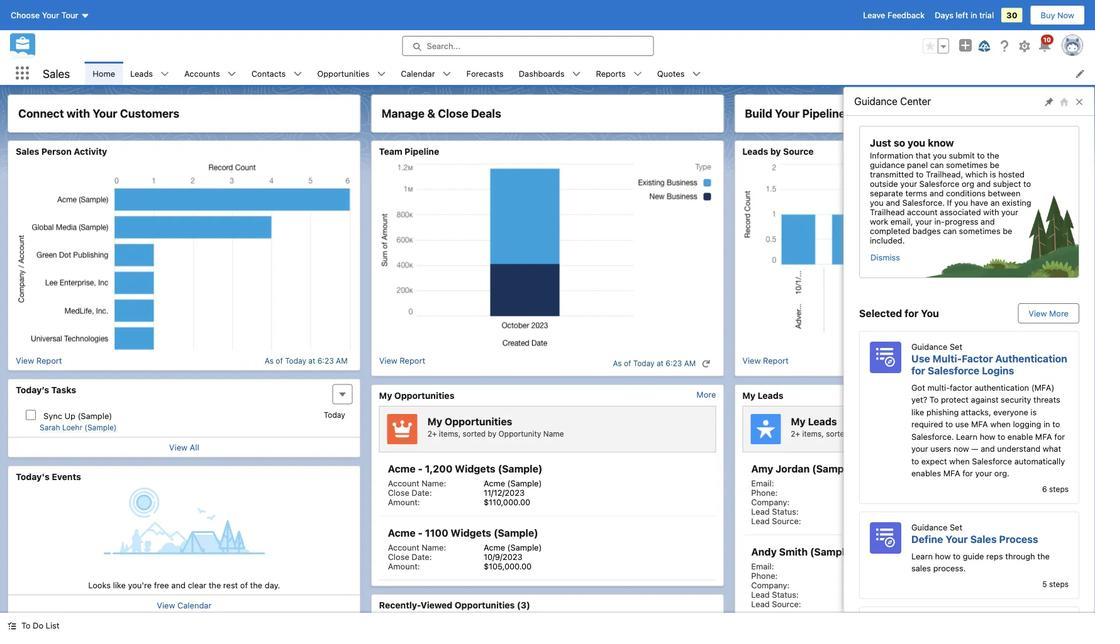 Task type: vqa. For each thing, say whether or not it's contained in the screenshot.
bottommost "Phone:"
yes



Task type: describe. For each thing, give the bounding box(es) containing it.
your left in- at the top right of page
[[916, 216, 932, 226]]

&
[[427, 107, 436, 120]]

my opportunities
[[379, 390, 455, 400]]

name: for 1,200
[[422, 478, 446, 488]]

view down free
[[157, 600, 175, 610]]

selected
[[860, 307, 902, 319]]

view calendar
[[157, 600, 212, 610]]

to left enable
[[998, 432, 1006, 441]]

0 vertical spatial sometimes
[[946, 160, 988, 169]]

opportunities list item
[[310, 62, 393, 85]]

1 vertical spatial sometimes
[[959, 226, 1001, 235]]

report for customers
[[36, 356, 62, 365]]

6:​23 for manage & close deals
[[666, 359, 682, 368]]

viewed
[[421, 600, 453, 610]]

reports
[[596, 69, 626, 78]]

0 vertical spatial in
[[971, 10, 978, 20]]

3 view report link from the left
[[743, 356, 789, 371]]

to left use
[[946, 419, 953, 429]]

customers
[[120, 107, 179, 120]]

$105,000.00
[[484, 561, 532, 571]]

status: for jordan
[[772, 507, 799, 516]]

free
[[154, 580, 169, 590]]

sync up (sample) link
[[43, 411, 112, 420]]

10
[[1044, 36, 1051, 43]]

$110,000.00
[[484, 497, 531, 507]]

acme - 1100 widgets (sample)
[[388, 527, 538, 539]]

sync up (sample) sarah loehr (sample)
[[40, 411, 117, 432]]

trial
[[980, 10, 994, 20]]

and right org
[[977, 179, 991, 188]]

guidance for guidance center
[[854, 95, 898, 107]]

and down an
[[981, 216, 995, 226]]

define your sales process link
[[912, 533, 1039, 545]]

your right an
[[1002, 207, 1019, 216]]

date: for 1100
[[412, 552, 432, 561]]

my for my opportunities
[[379, 390, 392, 400]]

set for your
[[950, 522, 963, 532]]

0 horizontal spatial calendar
[[177, 600, 212, 610]]

choose your tour button
[[10, 5, 90, 25]]

for up what
[[1055, 432, 1065, 441]]

to do list button
[[0, 613, 67, 638]]

authentication
[[996, 352, 1068, 364]]

today's
[[16, 384, 49, 395]]

you up work
[[870, 198, 884, 207]]

smith
[[779, 546, 808, 558]]

view more
[[1029, 309, 1069, 318]]

text default image up the show more my leads records element
[[1065, 359, 1074, 368]]

—
[[972, 444, 979, 453]]

guide
[[963, 551, 984, 561]]

search...
[[427, 41, 461, 51]]

0 horizontal spatial at
[[309, 356, 315, 365]]

my leads link
[[743, 390, 784, 401]]

date: for 1,200
[[412, 488, 432, 497]]

to inside button
[[21, 621, 31, 630]]

have
[[971, 198, 989, 207]]

3 view report from the left
[[743, 356, 789, 365]]

you're
[[128, 580, 152, 590]]

1 (800) 667-6389 for andy smith (sample)
[[847, 571, 916, 580]]

1 vertical spatial mfa
[[1036, 432, 1053, 441]]

text default image inside dashboards list item
[[572, 70, 581, 78]]

company: for amy
[[751, 497, 790, 507]]

list containing home
[[85, 62, 1095, 85]]

sync
[[43, 411, 62, 420]]

view up my opportunities link
[[379, 356, 398, 365]]

(3)
[[517, 600, 530, 610]]

guidance for guidance set define your sales process learn how to guide reps through the sales process.
[[912, 522, 948, 532]]

widgets for 1100
[[451, 527, 491, 539]]

6 steps
[[1043, 484, 1069, 493]]

view report for deals
[[379, 356, 425, 365]]

enables
[[912, 468, 941, 478]]

calendar list item
[[393, 62, 459, 85]]

view up the today's at left bottom
[[16, 356, 34, 365]]

inc
[[907, 497, 918, 507]]

build
[[745, 107, 773, 120]]

process
[[999, 533, 1039, 545]]

your right the build
[[775, 107, 800, 120]]

status: for smith
[[772, 590, 799, 599]]

close date: for 1,200
[[388, 488, 432, 497]]

to right submit
[[977, 150, 985, 160]]

2 vertical spatial salesforce
[[972, 456, 1012, 466]]

define
[[912, 533, 943, 545]]

andy
[[751, 546, 777, 558]]

buy now
[[1041, 10, 1075, 20]]

source: for smith
[[772, 599, 801, 608]]

amy jordan (sample)
[[751, 463, 857, 475]]

hosted
[[999, 169, 1025, 179]]

leave feedback link
[[863, 10, 925, 20]]

sorted for pipeline
[[826, 429, 849, 438]]

show more my opportunities records element
[[697, 390, 716, 399]]

items, for pipeline
[[803, 429, 824, 438]]

text default image for accounts
[[228, 70, 236, 78]]

(sample) right smith
[[810, 546, 855, 558]]

phone: for amy
[[751, 488, 778, 497]]

advertisement
[[847, 599, 903, 608]]

more for manage & close deals
[[697, 390, 716, 399]]

multi-
[[928, 383, 950, 392]]

company: for andy
[[751, 580, 790, 590]]

1 horizontal spatial pipeline
[[803, 107, 846, 120]]

days
[[935, 10, 954, 20]]

view report link for deals
[[379, 356, 425, 371]]

accounts
[[184, 69, 220, 78]]

info@salesforce.com link for amy jordan (sample)
[[847, 478, 927, 488]]

authentication
[[975, 383, 1029, 392]]

phone: for andy
[[751, 571, 778, 580]]

phishing
[[927, 407, 959, 417]]

in inside guidance set use multi-factor authentication for salesforce logins got multi-factor authentication (mfa) yet? to protect against security threats like phishing attacks, everyone is required to use mfa when logging in to salesforce. learn how to enable mfa for your users now — and understand what to expect when salesforce automatically enables mfa for your org.
[[1044, 419, 1051, 429]]

(sample) up '$110,000.00'
[[508, 478, 542, 488]]

sorted for close
[[463, 429, 486, 438]]

acme up '$105,000.00'
[[484, 542, 505, 552]]

(sample) up 10/9/2023 at the left bottom of page
[[494, 527, 538, 539]]

selected for you
[[860, 307, 939, 319]]

name: for 1100
[[422, 542, 446, 552]]

(800) for andy smith (sample)
[[853, 571, 875, 580]]

0 horizontal spatial as
[[265, 356, 274, 365]]

universal
[[847, 580, 883, 590]]

6:​23 for build your pipeline
[[1029, 359, 1046, 368]]

1 horizontal spatial by
[[771, 146, 781, 157]]

build your pipeline
[[745, 107, 846, 120]]

11/12/2023
[[484, 488, 525, 497]]

source: for jordan
[[772, 516, 801, 525]]

is inside guidance set use multi-factor authentication for salesforce logins got multi-factor authentication (mfa) yet? to protect against security threats like phishing attacks, everyone is required to use mfa when logging in to salesforce. learn how to enable mfa for your users now — and understand what to expect when salesforce automatically enables mfa for your org.
[[1031, 407, 1037, 417]]

acme - 1,200 widgets (sample)
[[388, 463, 543, 475]]

andy smith (sample)
[[751, 546, 855, 558]]

to up enables at the bottom
[[912, 456, 919, 466]]

for up got
[[912, 364, 926, 376]]

1 for andy smith (sample)
[[847, 571, 851, 580]]

leads by source
[[743, 146, 814, 157]]

sales for sales
[[43, 67, 70, 80]]

account name: for 1,200
[[388, 478, 446, 488]]

clear
[[188, 580, 206, 590]]

and up email,
[[886, 198, 900, 207]]

report for deals
[[400, 356, 425, 365]]

trailhead,
[[926, 169, 963, 179]]

lead source: for andy
[[751, 599, 801, 608]]

text default image inside to do list button
[[8, 621, 16, 630]]

leads list item
[[123, 62, 177, 85]]

667- for andy smith (sample)
[[877, 571, 896, 580]]

info@salesforce.com for andy smith (sample)
[[847, 561, 927, 571]]

info@salesforce.com for amy jordan (sample)
[[847, 478, 927, 488]]

email,
[[891, 216, 913, 226]]

dismiss button
[[870, 247, 901, 267]]

feedback
[[888, 10, 925, 20]]

quotes link
[[650, 62, 692, 85]]

1 vertical spatial like
[[113, 580, 126, 590]]

contacts list item
[[244, 62, 310, 85]]

0 vertical spatial close
[[438, 107, 469, 120]]

acme up '$110,000.00'
[[484, 478, 505, 488]]

(sample) up lee
[[812, 463, 857, 475]]

calendar inside list item
[[401, 69, 435, 78]]

person
[[41, 146, 72, 157]]

acme (sample) for acme - 1100 widgets (sample)
[[484, 542, 542, 552]]

0 horizontal spatial as of today at 6:​23 am
[[265, 356, 348, 365]]

0 vertical spatial can
[[930, 160, 944, 169]]

my leads
[[743, 390, 784, 400]]

name inside my opportunities 2+ items, sorted by opportunity name
[[544, 429, 564, 438]]

you down know
[[933, 150, 947, 160]]

guidance set use multi-factor authentication for salesforce logins got multi-factor authentication (mfa) yet? to protect against security threats like phishing attacks, everyone is required to use mfa when logging in to salesforce. learn how to enable mfa for your users now — and understand what to expect when salesforce automatically enables mfa for your org.
[[912, 342, 1068, 478]]

sales person activity
[[16, 146, 107, 157]]

to up what
[[1053, 419, 1060, 429]]

lee enterprise, inc
[[847, 497, 918, 507]]

dashboards
[[519, 69, 565, 78]]

contacts link
[[244, 62, 293, 85]]

3 lead from the top
[[751, 590, 770, 599]]

6389 for andy smith (sample)
[[896, 571, 916, 580]]

(sample) up '$105,000.00'
[[508, 542, 542, 552]]

account
[[907, 207, 938, 216]]

recently-
[[379, 600, 421, 610]]

view up my leads
[[743, 356, 761, 365]]

0 horizontal spatial am
[[336, 356, 348, 365]]

your up expect
[[912, 444, 929, 453]]

667- for amy jordan (sample)
[[877, 488, 896, 497]]

view left all
[[169, 443, 188, 452]]

use multi-factor authentication for salesforce logins link
[[912, 352, 1068, 376]]

view more button
[[1018, 303, 1080, 323]]

is inside just so you know information that you submit to the guidance panel can sometimes be transmitted to trailhead, which is hosted outside your salesforce org and subject to separate terms and conditions between you and salesforce. if you have an existing trailhead account associated with your work email, your in-progress and completed badges can sometimes be included.
[[990, 169, 997, 179]]

lead status: for amy
[[751, 507, 799, 516]]

0 horizontal spatial when
[[950, 456, 970, 466]]

terms
[[906, 188, 928, 198]]

as of today at 6:​23 am for manage & close deals
[[613, 359, 696, 368]]

outside
[[870, 179, 898, 188]]

activity
[[74, 146, 107, 157]]

acme left 1,200
[[388, 463, 416, 475]]

leads inside my leads link
[[758, 390, 784, 400]]

(sample) down the sync up (sample) link
[[85, 423, 117, 432]]

and left 'if'
[[930, 188, 944, 198]]

1 horizontal spatial mfa
[[971, 419, 988, 429]]

like inside guidance set use multi-factor authentication for salesforce logins got multi-factor authentication (mfa) yet? to protect against security threats like phishing attacks, everyone is required to use mfa when logging in to salesforce. learn how to enable mfa for your users now — and understand what to expect when salesforce automatically enables mfa for your org.
[[912, 407, 925, 417]]

more for build your pipeline
[[1060, 390, 1080, 399]]

manage & close deals
[[382, 107, 501, 120]]

1 horizontal spatial be
[[1003, 226, 1013, 235]]

at for build your pipeline
[[1020, 359, 1027, 368]]

2 lead from the top
[[751, 516, 770, 525]]

looks like you're free and clear the rest of the day.
[[88, 580, 280, 590]]

lead source: for amy
[[751, 516, 801, 525]]

my for my leads
[[743, 390, 756, 400]]

team pipeline
[[379, 146, 439, 157]]

close date: for 1100
[[388, 552, 432, 561]]

forecasts link
[[459, 62, 511, 85]]

salesforce inside just so you know information that you submit to the guidance panel can sometimes be transmitted to trailhead, which is hosted outside your salesforce org and subject to separate terms and conditions between you and salesforce. if you have an existing trailhead account associated with your work email, your in-progress and completed badges can sometimes be included.
[[920, 179, 960, 188]]

sales for sales person activity
[[16, 146, 39, 157]]

by for build your pipeline
[[851, 429, 860, 438]]

my opportunities link
[[379, 390, 455, 401]]

0 horizontal spatial be
[[990, 160, 1000, 169]]

accounts list item
[[177, 62, 244, 85]]

to right subject
[[1024, 179, 1031, 188]]

acme left 1100 at the bottom left of page
[[388, 527, 416, 539]]

expect
[[922, 456, 947, 466]]

view report link for customers
[[16, 356, 62, 365]]

opportunities inside list item
[[317, 69, 370, 78]]

1 (800) 667-6389 for amy jordan (sample)
[[847, 488, 916, 497]]

new for andy smith (sample)
[[847, 590, 864, 599]]

the left 'rest'
[[209, 580, 221, 590]]

6
[[1043, 484, 1047, 493]]

for left you
[[905, 307, 919, 319]]



Task type: locate. For each thing, give the bounding box(es) containing it.
1 (800) from the top
[[853, 488, 875, 497]]

1 horizontal spatial view report link
[[379, 356, 425, 371]]

0 vertical spatial (800)
[[853, 488, 875, 497]]

can down associated
[[943, 226, 957, 235]]

quotes list item
[[650, 62, 709, 85]]

2 date: from the top
[[412, 552, 432, 561]]

1 2+ from the left
[[428, 429, 437, 438]]

jordan
[[776, 463, 810, 475]]

you up that on the right of the page
[[908, 137, 926, 149]]

1 horizontal spatial name
[[862, 429, 883, 438]]

reports link
[[589, 62, 633, 85]]

items, up 1,200
[[439, 429, 461, 438]]

in right logging on the right bottom of page
[[1044, 419, 1051, 429]]

sorted inside my opportunities 2+ items, sorted by opportunity name
[[463, 429, 486, 438]]

2 horizontal spatial at
[[1020, 359, 1027, 368]]

by inside my opportunities 2+ items, sorted by opportunity name
[[488, 429, 497, 438]]

2 vertical spatial guidance
[[912, 522, 948, 532]]

1 horizontal spatial with
[[984, 207, 1000, 216]]

0 vertical spatial new
[[847, 507, 864, 516]]

more up the authentication
[[1050, 309, 1069, 318]]

1 vertical spatial how
[[935, 551, 951, 561]]

guidance
[[854, 95, 898, 107], [912, 342, 948, 351], [912, 522, 948, 532]]

show more my leads records element
[[1060, 390, 1080, 399]]

2 view report link from the left
[[379, 356, 425, 371]]

1,200
[[425, 463, 453, 475]]

set for multi-
[[950, 342, 963, 351]]

separate
[[870, 188, 903, 198]]

1 text default image from the left
[[161, 70, 169, 78]]

days left in trial
[[935, 10, 994, 20]]

2 horizontal spatial view report link
[[743, 356, 789, 371]]

view report link up the today's at left bottom
[[16, 356, 62, 365]]

by left source
[[771, 146, 781, 157]]

sorted inside my leads 2+ items, sorted by name
[[826, 429, 849, 438]]

am
[[336, 356, 348, 365], [684, 359, 696, 368], [1048, 359, 1060, 368]]

list
[[46, 621, 59, 630]]

1 view report from the left
[[16, 356, 62, 365]]

list
[[85, 62, 1095, 85]]

to
[[930, 395, 939, 404], [21, 621, 31, 630]]

text default image inside opportunities list item
[[377, 70, 386, 78]]

steps for use multi-factor authentication for salesforce logins
[[1050, 484, 1069, 493]]

2 items, from the left
[[803, 429, 824, 438]]

2 acme (sample) from the top
[[484, 542, 542, 552]]

just so you know information that you submit to the guidance panel can sometimes be transmitted to trailhead, which is hosted outside your salesforce org and subject to separate terms and conditions between you and salesforce. if you have an existing trailhead account associated with your work email, your in-progress and completed badges can sometimes be included.
[[870, 137, 1032, 245]]

2 email: from the top
[[751, 561, 774, 571]]

company:
[[751, 497, 790, 507], [751, 580, 790, 590]]

to inside guidance set use multi-factor authentication for salesforce logins got multi-factor authentication (mfa) yet? to protect against security threats like phishing attacks, everyone is required to use mfa when logging in to salesforce. learn how to enable mfa for your users now — and understand what to expect when salesforce automatically enables mfa for your org.
[[930, 395, 939, 404]]

1 horizontal spatial how
[[980, 432, 996, 441]]

name: down 1100 at the bottom left of page
[[422, 542, 446, 552]]

status: down smith
[[772, 590, 799, 599]]

enterprise,
[[863, 497, 905, 507]]

2 1 from the top
[[847, 571, 851, 580]]

tasks
[[51, 384, 76, 395]]

items, for close
[[439, 429, 461, 438]]

text default image left reports link
[[572, 70, 581, 78]]

(sample) up the 11/12/2023
[[498, 463, 543, 475]]

2 lead status: from the top
[[751, 590, 799, 599]]

(sample) up sarah loehr (sample) link
[[78, 411, 112, 420]]

1
[[847, 488, 851, 497], [847, 571, 851, 580]]

the inside guidance set define your sales process learn how to guide reps through the sales process.
[[1038, 551, 1050, 561]]

1 vertical spatial when
[[950, 456, 970, 466]]

1 horizontal spatial as of today at 6:​23 am
[[613, 359, 696, 368]]

my inside my opportunities 2+ items, sorted by opportunity name
[[428, 415, 442, 427]]

1 vertical spatial lead source:
[[751, 599, 801, 608]]

items, inside my opportunities 2+ items, sorted by opportunity name
[[439, 429, 461, 438]]

learn inside guidance set use multi-factor authentication for salesforce logins got multi-factor authentication (mfa) yet? to protect against security threats like phishing attacks, everyone is required to use mfa when logging in to salesforce. learn how to enable mfa for your users now — and understand what to expect when salesforce automatically enables mfa for your org.
[[956, 432, 978, 441]]

my inside my leads 2+ items, sorted by name
[[791, 415, 806, 427]]

email: down amy
[[751, 478, 774, 488]]

org
[[962, 179, 975, 188]]

view inside button
[[1029, 309, 1047, 318]]

0 vertical spatial 1
[[847, 488, 851, 497]]

salesforce. down required
[[912, 432, 954, 441]]

pipeline right team
[[405, 146, 439, 157]]

process.
[[934, 563, 966, 573]]

1 amount: from the top
[[388, 497, 420, 507]]

your inside guidance set define your sales process learn how to guide reps through the sales process.
[[946, 533, 968, 545]]

2 (800) from the top
[[853, 571, 875, 580]]

text default image inside quotes "list item"
[[692, 70, 701, 78]]

acme (sample) for acme - 1,200 widgets (sample)
[[484, 478, 542, 488]]

view up the authentication
[[1029, 309, 1047, 318]]

today's tasks
[[16, 384, 76, 395]]

you right 'if'
[[955, 198, 968, 207]]

email: for amy
[[751, 478, 774, 488]]

conditions
[[946, 188, 986, 198]]

2 close date: from the top
[[388, 552, 432, 561]]

2 report from the left
[[400, 356, 425, 365]]

more link
[[697, 390, 716, 399], [1060, 390, 1080, 399]]

0 horizontal spatial learn
[[912, 551, 933, 561]]

do
[[33, 621, 43, 630]]

guidance inside guidance set use multi-factor authentication for salesforce logins got multi-factor authentication (mfa) yet? to protect against security threats like phishing attacks, everyone is required to use mfa when logging in to salesforce. learn how to enable mfa for your users now — and understand what to expect when salesforce automatically enables mfa for your org.
[[912, 342, 948, 351]]

1 horizontal spatial as
[[613, 359, 622, 368]]

source: down smith
[[772, 599, 801, 608]]

forecasts
[[467, 69, 504, 78]]

0 vertical spatial calendar
[[401, 69, 435, 78]]

text default image right reports
[[633, 70, 642, 78]]

3 text default image from the left
[[293, 70, 302, 78]]

- left 1,200
[[418, 463, 423, 475]]

0 vertical spatial salesforce
[[920, 179, 960, 188]]

1 vertical spatial in
[[1044, 419, 1051, 429]]

0 vertical spatial 6389
[[896, 488, 916, 497]]

0 horizontal spatial name
[[544, 429, 564, 438]]

1 lead from the top
[[751, 507, 770, 516]]

phone: down andy
[[751, 571, 778, 580]]

0 horizontal spatial 6:​23
[[318, 356, 334, 365]]

in right left
[[971, 10, 978, 20]]

my for my leads 2+ items, sorted by name
[[791, 415, 806, 427]]

- for 1,200
[[418, 463, 423, 475]]

info@salesforce.com up the enterprise,
[[847, 478, 927, 488]]

0 horizontal spatial by
[[488, 429, 497, 438]]

completed
[[870, 226, 911, 235]]

an
[[991, 198, 1000, 207]]

automatically
[[1015, 456, 1065, 466]]

am for build
[[1048, 359, 1060, 368]]

view report link up my leads
[[743, 356, 789, 371]]

0 vertical spatial phone:
[[751, 488, 778, 497]]

info@salesforce.com link up the enterprise,
[[847, 478, 927, 488]]

source:
[[772, 516, 801, 525], [772, 599, 801, 608]]

0 vertical spatial lead status:
[[751, 507, 799, 516]]

items, inside my leads 2+ items, sorted by name
[[803, 429, 824, 438]]

1 (800) 667-6389 up website
[[847, 488, 916, 497]]

guidance up use
[[912, 342, 948, 351]]

is up logging on the right bottom of page
[[1031, 407, 1037, 417]]

how inside guidance set define your sales process learn how to guide reps through the sales process.
[[935, 551, 951, 561]]

when down now
[[950, 456, 970, 466]]

0 vertical spatial 1 (800) 667-6389
[[847, 488, 916, 497]]

2 company: from the top
[[751, 580, 790, 590]]

2 phone: from the top
[[751, 571, 778, 580]]

more right (mfa)
[[1060, 390, 1080, 399]]

you
[[921, 307, 939, 319]]

1 vertical spatial info@salesforce.com
[[847, 561, 927, 571]]

2 horizontal spatial report
[[763, 356, 789, 365]]

everyone
[[994, 407, 1029, 417]]

text default image right contacts
[[293, 70, 302, 78]]

steps for define your sales process
[[1050, 580, 1069, 588]]

guidance for guidance set use multi-factor authentication for salesforce logins got multi-factor authentication (mfa) yet? to protect against security threats like phishing attacks, everyone is required to use mfa when logging in to salesforce. learn how to enable mfa for your users now — and understand what to expect when salesforce automatically enables mfa for your org.
[[912, 342, 948, 351]]

sales inside guidance set define your sales process learn how to guide reps through the sales process.
[[971, 533, 997, 545]]

mfa up what
[[1036, 432, 1053, 441]]

2 name from the left
[[862, 429, 883, 438]]

the inside just so you know information that you submit to the guidance panel can sometimes be transmitted to trailhead, which is hosted outside your salesforce org and subject to separate terms and conditions between you and salesforce. if you have an existing trailhead account associated with your work email, your in-progress and completed badges can sometimes be included.
[[987, 150, 1000, 160]]

your left org.
[[976, 468, 992, 478]]

accounts link
[[177, 62, 228, 85]]

1 horizontal spatial calendar
[[401, 69, 435, 78]]

account for acme - 1,200 widgets (sample)
[[388, 478, 419, 488]]

0 vertical spatial be
[[990, 160, 1000, 169]]

info@salesforce.com
[[847, 478, 927, 488], [847, 561, 927, 571]]

2 horizontal spatial am
[[1048, 359, 1060, 368]]

date: down 1100 at the bottom left of page
[[412, 552, 432, 561]]

items,
[[439, 429, 461, 438], [803, 429, 824, 438]]

1 sorted from the left
[[463, 429, 486, 438]]

universal technologies
[[847, 580, 935, 590]]

am for manage
[[684, 359, 696, 368]]

2 more link from the left
[[1060, 390, 1080, 399]]

2+ inside my opportunities 2+ items, sorted by opportunity name
[[428, 429, 437, 438]]

which
[[966, 169, 988, 179]]

leads
[[130, 69, 153, 78], [743, 146, 768, 157], [758, 390, 784, 400], [808, 415, 837, 427]]

2 amount: from the top
[[388, 561, 420, 571]]

salesforce. inside just so you know information that you submit to the guidance panel can sometimes be transmitted to trailhead, which is hosted outside your salesforce org and subject to separate terms and conditions between you and salesforce. if you have an existing trailhead account associated with your work email, your in-progress and completed badges can sometimes be included.
[[903, 198, 945, 207]]

more link for build your pipeline
[[1060, 390, 1080, 399]]

0 vertical spatial email:
[[751, 478, 774, 488]]

and right free
[[171, 580, 186, 590]]

0 vertical spatial source:
[[772, 516, 801, 525]]

1 vertical spatial acme (sample)
[[484, 542, 542, 552]]

1 horizontal spatial at
[[657, 359, 664, 368]]

view report link
[[16, 356, 62, 365], [379, 356, 425, 371], [743, 356, 789, 371]]

recently-viewed opportunities (3)
[[379, 600, 530, 610]]

that
[[916, 150, 931, 160]]

text default image inside the leads list item
[[161, 70, 169, 78]]

4 lead from the top
[[751, 599, 770, 608]]

close for 1,200
[[388, 488, 409, 497]]

more inside button
[[1050, 309, 1069, 318]]

2 text default image from the left
[[228, 70, 236, 78]]

(mfa)
[[1032, 383, 1055, 392]]

1 vertical spatial -
[[418, 527, 423, 539]]

2 account name: from the top
[[388, 542, 446, 552]]

2+ for &
[[428, 429, 437, 438]]

1 667- from the top
[[877, 488, 896, 497]]

deals
[[471, 107, 501, 120]]

1 horizontal spatial like
[[912, 407, 925, 417]]

buy now button
[[1030, 5, 1085, 25]]

work
[[870, 216, 889, 226]]

2 set from the top
[[950, 522, 963, 532]]

2 vertical spatial close
[[388, 552, 409, 561]]

1 1 (800) 667-6389 from the top
[[847, 488, 916, 497]]

by inside my leads 2+ items, sorted by name
[[851, 429, 860, 438]]

6389 up advertisement at the bottom right of the page
[[896, 571, 916, 580]]

2 2+ from the left
[[791, 429, 800, 438]]

with inside just so you know information that you submit to the guidance panel can sometimes be transmitted to trailhead, which is hosted outside your salesforce org and subject to separate terms and conditions between you and salesforce. if you have an existing trailhead account associated with your work email, your in-progress and completed badges can sometimes be included.
[[984, 207, 1000, 216]]

of
[[276, 356, 283, 365], [624, 359, 631, 368], [988, 359, 995, 368], [240, 580, 248, 590]]

2 horizontal spatial view report
[[743, 356, 789, 365]]

- left 1100 at the bottom left of page
[[418, 527, 423, 539]]

be right which at the right top of page
[[990, 160, 1000, 169]]

3 report from the left
[[763, 356, 789, 365]]

for down now
[[963, 468, 973, 478]]

now
[[1058, 10, 1075, 20]]

sorted up amy jordan (sample)
[[826, 429, 849, 438]]

2 lead source: from the top
[[751, 599, 801, 608]]

1 phone: from the top
[[751, 488, 778, 497]]

view report up the today's at left bottom
[[16, 356, 62, 365]]

1 vertical spatial 1 (800) 667-6389
[[847, 571, 916, 580]]

like down yet?
[[912, 407, 925, 417]]

center
[[900, 95, 931, 107]]

and right —
[[981, 444, 995, 453]]

mfa down expect
[[944, 468, 961, 478]]

opportunities
[[317, 69, 370, 78], [394, 390, 455, 400], [445, 415, 512, 427], [455, 600, 515, 610]]

- for 1100
[[418, 527, 423, 539]]

as
[[265, 356, 274, 365], [613, 359, 622, 368], [977, 359, 986, 368]]

your left tour
[[42, 10, 59, 20]]

0 vertical spatial account name:
[[388, 478, 446, 488]]

account name: down 1100 at the bottom left of page
[[388, 542, 446, 552]]

1 vertical spatial info@salesforce.com link
[[847, 561, 927, 571]]

close for 1100
[[388, 552, 409, 561]]

as of today at 6:​23 am for build your pipeline
[[977, 359, 1060, 368]]

leads inside leads link
[[130, 69, 153, 78]]

connect with your customers
[[18, 107, 179, 120]]

2 info@salesforce.com link from the top
[[847, 561, 927, 571]]

667- left inc
[[877, 488, 896, 497]]

0 horizontal spatial sales
[[16, 146, 39, 157]]

667-
[[877, 488, 896, 497], [877, 571, 896, 580]]

close date: down 1100 at the bottom left of page
[[388, 552, 432, 561]]

text default image left do
[[8, 621, 16, 630]]

text default image for calendar
[[443, 70, 451, 78]]

0 horizontal spatial is
[[990, 169, 997, 179]]

close
[[438, 107, 469, 120], [388, 488, 409, 497], [388, 552, 409, 561]]

1 horizontal spatial items,
[[803, 429, 824, 438]]

sales left person
[[16, 146, 39, 157]]

salesforce up 'if'
[[920, 179, 960, 188]]

1 (800) 667-6389 up advertisement at the bottom right of the page
[[847, 571, 916, 580]]

use
[[956, 419, 969, 429]]

info@salesforce.com link for andy smith (sample)
[[847, 561, 927, 571]]

1 report from the left
[[36, 356, 62, 365]]

now
[[954, 444, 969, 453]]

report
[[36, 356, 62, 365], [400, 356, 425, 365], [763, 356, 789, 365]]

1 horizontal spatial when
[[991, 419, 1011, 429]]

4 text default image from the left
[[443, 70, 451, 78]]

be down existing
[[1003, 226, 1013, 235]]

amy
[[751, 463, 774, 475]]

sales
[[43, 67, 70, 80], [16, 146, 39, 157], [971, 533, 997, 545]]

guidance inside guidance set define your sales process learn how to guide reps through the sales process.
[[912, 522, 948, 532]]

1 vertical spatial date:
[[412, 552, 432, 561]]

account name: down 1,200
[[388, 478, 446, 488]]

calendar link
[[393, 62, 443, 85]]

0 horizontal spatial report
[[36, 356, 62, 365]]

1 email: from the top
[[751, 478, 774, 488]]

2+ up 1,200
[[428, 429, 437, 438]]

1 vertical spatial amount:
[[388, 561, 420, 571]]

1 vertical spatial 1
[[847, 571, 851, 580]]

-
[[418, 463, 423, 475], [418, 527, 423, 539]]

amount: for acme - 1,200 widgets (sample)
[[388, 497, 420, 507]]

2 status: from the top
[[772, 590, 799, 599]]

learn down use
[[956, 432, 978, 441]]

by for manage & close deals
[[488, 429, 497, 438]]

1 vertical spatial source:
[[772, 599, 801, 608]]

calendar down 'search...'
[[401, 69, 435, 78]]

text default image up show more my opportunities records element
[[702, 359, 711, 368]]

2+ for your
[[791, 429, 800, 438]]

sometimes
[[946, 160, 988, 169], [959, 226, 1001, 235]]

more link left my leads
[[697, 390, 716, 399]]

text default image inside "contacts" list item
[[293, 70, 302, 78]]

set inside guidance set use multi-factor authentication for salesforce logins got multi-factor authentication (mfa) yet? to protect against security threats like phishing attacks, everyone is required to use mfa when logging in to salesforce. learn how to enable mfa for your users now — and understand what to expect when salesforce automatically enables mfa for your org.
[[950, 342, 963, 351]]

lead status: for andy
[[751, 590, 799, 599]]

view report up my leads
[[743, 356, 789, 365]]

got
[[912, 383, 925, 392]]

view calendar link
[[157, 600, 212, 610]]

1 horizontal spatial in
[[1044, 419, 1051, 429]]

2 source: from the top
[[772, 599, 801, 608]]

1 horizontal spatial 6:​23
[[666, 359, 682, 368]]

email: for andy
[[751, 561, 774, 571]]

to
[[977, 150, 985, 160], [916, 169, 924, 179], [1024, 179, 1031, 188], [946, 419, 953, 429], [1053, 419, 1060, 429], [998, 432, 1006, 441], [912, 456, 919, 466], [953, 551, 961, 561]]

text default image left "accounts"
[[161, 70, 169, 78]]

like right looks
[[113, 580, 126, 590]]

1 6389 from the top
[[896, 488, 916, 497]]

amount:
[[388, 497, 420, 507], [388, 561, 420, 571]]

email: down andy
[[751, 561, 774, 571]]

search... button
[[402, 36, 654, 56]]

when
[[991, 419, 1011, 429], [950, 456, 970, 466]]

group
[[923, 38, 949, 53]]

1 lead source: from the top
[[751, 516, 801, 525]]

5 steps
[[1043, 580, 1069, 588]]

1 new from the top
[[847, 507, 864, 516]]

0 vertical spatial -
[[418, 463, 423, 475]]

1 acme (sample) from the top
[[484, 478, 542, 488]]

the right through
[[1038, 551, 1050, 561]]

sometimes up org
[[946, 160, 988, 169]]

1 vertical spatial salesforce
[[928, 364, 980, 376]]

the up which at the right top of page
[[987, 150, 1000, 160]]

your down home at the left top
[[93, 107, 117, 120]]

0 vertical spatial info@salesforce.com link
[[847, 478, 927, 488]]

1 account name: from the top
[[388, 478, 446, 488]]

more left my leads
[[697, 390, 716, 399]]

widgets right 1100 at the bottom left of page
[[451, 527, 491, 539]]

1 steps from the top
[[1050, 484, 1069, 493]]

name
[[544, 429, 564, 438], [862, 429, 883, 438]]

0 vertical spatial when
[[991, 419, 1011, 429]]

info@salesforce.com link up universal technologies
[[847, 561, 927, 571]]

and inside guidance set use multi-factor authentication for salesforce logins got multi-factor authentication (mfa) yet? to protect against security threats like phishing attacks, everyone is required to use mfa when logging in to salesforce. learn how to enable mfa for your users now — and understand what to expect when salesforce automatically enables mfa for your org.
[[981, 444, 995, 453]]

2 info@salesforce.com from the top
[[847, 561, 927, 571]]

text default image for leads
[[161, 70, 169, 78]]

1 account from the top
[[388, 478, 419, 488]]

in
[[971, 10, 978, 20], [1044, 419, 1051, 429]]

2 name: from the top
[[422, 542, 446, 552]]

account for acme - 1100 widgets (sample)
[[388, 542, 419, 552]]

1 vertical spatial pipeline
[[405, 146, 439, 157]]

your down panel
[[901, 179, 917, 188]]

2 667- from the top
[[877, 571, 896, 580]]

1 1 from the top
[[847, 488, 851, 497]]

text default image
[[161, 70, 169, 78], [228, 70, 236, 78], [293, 70, 302, 78], [443, 70, 451, 78]]

threats
[[1034, 395, 1061, 404]]

your up guide
[[946, 533, 968, 545]]

(800) for amy jordan (sample)
[[853, 488, 875, 497]]

1 name: from the top
[[422, 478, 446, 488]]

opportunity
[[499, 429, 541, 438]]

2+ inside my leads 2+ items, sorted by name
[[791, 429, 800, 438]]

dashboards list item
[[511, 62, 589, 85]]

0 vertical spatial with
[[67, 107, 90, 120]]

1 status: from the top
[[772, 507, 799, 516]]

0 vertical spatial pipeline
[[803, 107, 846, 120]]

source
[[783, 146, 814, 157]]

2 steps from the top
[[1050, 580, 1069, 588]]

1 vertical spatial sales
[[16, 146, 39, 157]]

leads inside my leads 2+ items, sorted by name
[[808, 415, 837, 427]]

1 date: from the top
[[412, 488, 432, 497]]

by
[[771, 146, 781, 157], [488, 429, 497, 438], [851, 429, 860, 438]]

set inside guidance set define your sales process learn how to guide reps through the sales process.
[[950, 522, 963, 532]]

2 1 (800) 667-6389 from the top
[[847, 571, 916, 580]]

1 close date: from the top
[[388, 488, 432, 497]]

my for my opportunities 2+ items, sorted by opportunity name
[[428, 415, 442, 427]]

1 horizontal spatial view report
[[379, 356, 425, 365]]

0 vertical spatial account
[[388, 478, 419, 488]]

2 horizontal spatial mfa
[[1036, 432, 1053, 441]]

1 horizontal spatial report
[[400, 356, 425, 365]]

new left technologies on the right bottom
[[847, 590, 864, 599]]

0 horizontal spatial 2+
[[428, 429, 437, 438]]

2 sorted from the left
[[826, 429, 849, 438]]

1 name from the left
[[544, 429, 564, 438]]

0 horizontal spatial mfa
[[944, 468, 961, 478]]

text default image inside the accounts list item
[[228, 70, 236, 78]]

factor
[[950, 383, 973, 392]]

2 - from the top
[[418, 527, 423, 539]]

how inside guidance set use multi-factor authentication for salesforce logins got multi-factor authentication (mfa) yet? to protect against security threats like phishing attacks, everyone is required to use mfa when logging in to salesforce. learn how to enable mfa for your users now — and understand what to expect when salesforce automatically enables mfa for your org.
[[980, 432, 996, 441]]

to inside guidance set define your sales process learn how to guide reps through the sales process.
[[953, 551, 961, 561]]

2 6389 from the top
[[896, 571, 916, 580]]

required
[[912, 419, 943, 429]]

0 vertical spatial date:
[[412, 488, 432, 497]]

more link for manage & close deals
[[697, 390, 716, 399]]

contacts
[[251, 69, 286, 78]]

your
[[901, 179, 917, 188], [1002, 207, 1019, 216], [916, 216, 932, 226], [912, 444, 929, 453], [976, 468, 992, 478]]

1 (800) 667-6389
[[847, 488, 916, 497], [847, 571, 916, 580]]

1 info@salesforce.com link from the top
[[847, 478, 927, 488]]

1 - from the top
[[418, 463, 423, 475]]

1 items, from the left
[[439, 429, 461, 438]]

lee
[[847, 497, 861, 507]]

1 horizontal spatial sorted
[[826, 429, 849, 438]]

mfa down attacks,
[[971, 419, 988, 429]]

1 more link from the left
[[697, 390, 716, 399]]

10 button
[[1038, 35, 1054, 53]]

learn up sales
[[912, 551, 933, 561]]

0 vertical spatial set
[[950, 342, 963, 351]]

salesforce. inside guidance set use multi-factor authentication for salesforce logins got multi-factor authentication (mfa) yet? to protect against security threats like phishing attacks, everyone is required to use mfa when logging in to salesforce. learn how to enable mfa for your users now — and understand what to expect when salesforce automatically enables mfa for your org.
[[912, 432, 954, 441]]

salesforce. up in- at the top right of page
[[903, 198, 945, 207]]

your inside popup button
[[42, 10, 59, 20]]

1 vertical spatial can
[[943, 226, 957, 235]]

amount: for acme - 1100 widgets (sample)
[[388, 561, 420, 571]]

reports list item
[[589, 62, 650, 85]]

learn inside guidance set define your sales process learn how to guide reps through the sales process.
[[912, 551, 933, 561]]

0 horizontal spatial with
[[67, 107, 90, 120]]

0 horizontal spatial more link
[[697, 390, 716, 399]]

date: down 1,200
[[412, 488, 432, 497]]

as for manage & close deals
[[613, 359, 622, 368]]

0 horizontal spatial how
[[935, 551, 951, 561]]

1 vertical spatial (800)
[[853, 571, 875, 580]]

as for build your pipeline
[[977, 359, 986, 368]]

events
[[52, 471, 81, 482]]

to left do
[[21, 621, 31, 630]]

1 vertical spatial with
[[984, 207, 1000, 216]]

phone: down amy
[[751, 488, 778, 497]]

1 info@salesforce.com from the top
[[847, 478, 927, 488]]

2 new from the top
[[847, 590, 864, 599]]

so
[[894, 137, 906, 149]]

today
[[285, 356, 306, 365], [634, 359, 655, 368], [997, 359, 1018, 368], [324, 411, 345, 419]]

acme (sample) up '$110,000.00'
[[484, 478, 542, 488]]

lead status: down andy
[[751, 590, 799, 599]]

new for amy jordan (sample)
[[847, 507, 864, 516]]

text default image
[[377, 70, 386, 78], [572, 70, 581, 78], [633, 70, 642, 78], [692, 70, 701, 78], [702, 359, 711, 368], [1065, 359, 1074, 368], [8, 621, 16, 630]]

1 source: from the top
[[772, 516, 801, 525]]

panel
[[907, 160, 928, 169]]

at
[[309, 356, 315, 365], [657, 359, 664, 368], [1020, 359, 1027, 368]]

1 vertical spatial name:
[[422, 542, 446, 552]]

widgets for 1,200
[[455, 463, 496, 475]]

1 view report link from the left
[[16, 356, 62, 365]]

quotes
[[657, 69, 685, 78]]

1 for amy jordan (sample)
[[847, 488, 851, 497]]

subject
[[993, 179, 1021, 188]]

0 horizontal spatial to
[[21, 621, 31, 630]]

1 company: from the top
[[751, 497, 790, 507]]

multi-
[[933, 352, 962, 364]]

1 lead status: from the top
[[751, 507, 799, 516]]

1 set from the top
[[950, 342, 963, 351]]

name inside my leads 2+ items, sorted by name
[[862, 429, 883, 438]]

0 vertical spatial steps
[[1050, 484, 1069, 493]]

1 horizontal spatial is
[[1031, 407, 1037, 417]]

lead source: up andy
[[751, 516, 801, 525]]

text default image inside reports list item
[[633, 70, 642, 78]]

the left day.
[[250, 580, 263, 590]]

2 account from the top
[[388, 542, 419, 552]]

2 vertical spatial mfa
[[944, 468, 961, 478]]

1 vertical spatial calendar
[[177, 600, 212, 610]]

lead status: up andy
[[751, 507, 799, 516]]

6389 for amy jordan (sample)
[[896, 488, 916, 497]]

acme (sample)
[[484, 478, 542, 488], [484, 542, 542, 552]]

1 vertical spatial 667-
[[877, 571, 896, 580]]

connect
[[18, 107, 64, 120]]

left
[[956, 10, 969, 20]]

1 vertical spatial phone:
[[751, 571, 778, 580]]

0 vertical spatial sales
[[43, 67, 70, 80]]

guidance
[[870, 160, 905, 169]]

to down that on the right of the page
[[916, 169, 924, 179]]

at for manage & close deals
[[657, 359, 664, 368]]

view report for customers
[[16, 356, 62, 365]]

account name: for 1100
[[388, 542, 446, 552]]

1 vertical spatial 6389
[[896, 571, 916, 580]]

(800) up website
[[853, 488, 875, 497]]

0 vertical spatial is
[[990, 169, 997, 179]]

1 vertical spatial set
[[950, 522, 963, 532]]

1 vertical spatial email:
[[751, 561, 774, 571]]

text default image for contacts
[[293, 70, 302, 78]]

opportunities inside my opportunities 2+ items, sorted by opportunity name
[[445, 415, 512, 427]]

source: up smith
[[772, 516, 801, 525]]

text default image inside calendar list item
[[443, 70, 451, 78]]

day.
[[265, 580, 280, 590]]

more link right (mfa)
[[1060, 390, 1080, 399]]

2 view report from the left
[[379, 356, 425, 365]]

text default image right "accounts"
[[228, 70, 236, 78]]

1 vertical spatial close
[[388, 488, 409, 497]]

website
[[847, 516, 878, 525]]

0 vertical spatial mfa
[[971, 419, 988, 429]]



